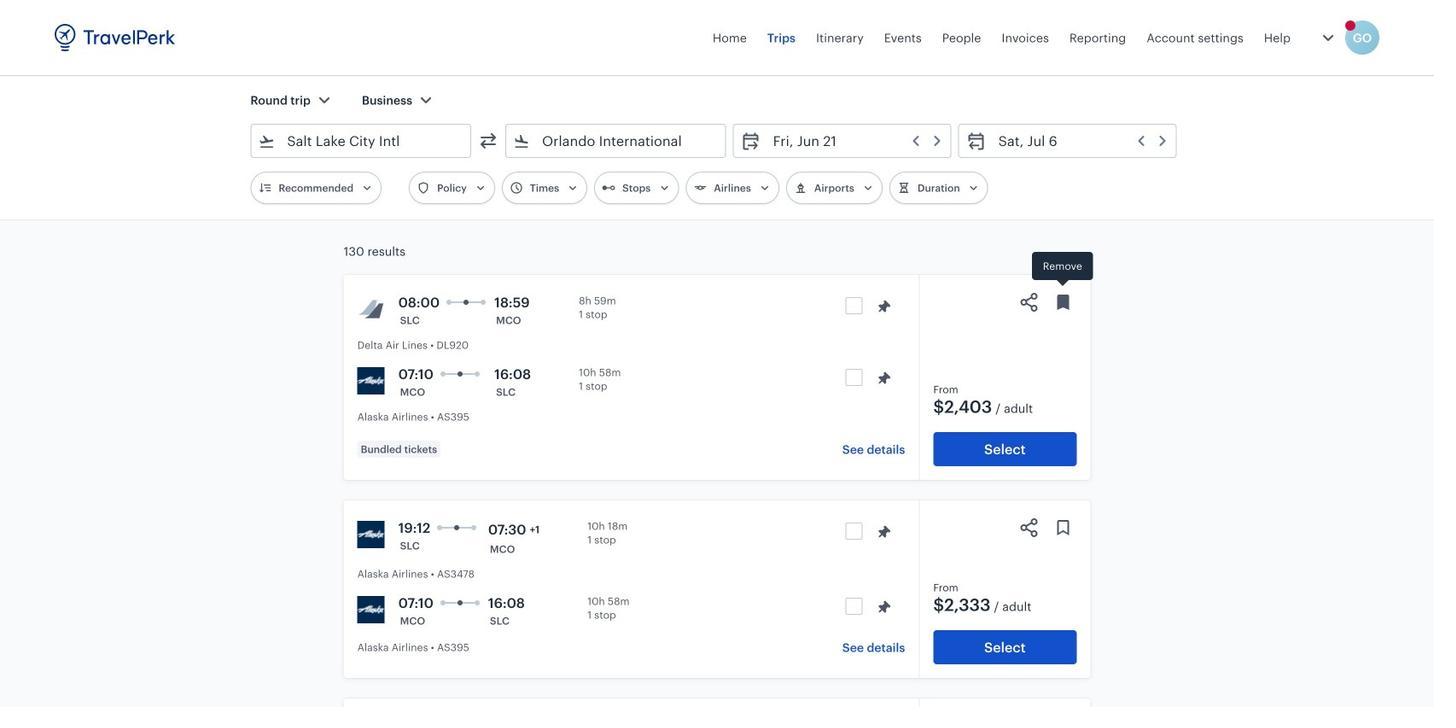 Task type: describe. For each thing, give the bounding box(es) containing it.
1 alaska airlines image from the top
[[358, 367, 385, 395]]

From search field
[[275, 127, 448, 155]]

Return field
[[987, 127, 1170, 155]]

3 alaska airlines image from the top
[[358, 596, 385, 624]]

To search field
[[530, 127, 704, 155]]



Task type: vqa. For each thing, say whether or not it's contained in the screenshot.
Add traveler Search Field
no



Task type: locate. For each thing, give the bounding box(es) containing it.
2 vertical spatial alaska airlines image
[[358, 596, 385, 624]]

1 vertical spatial alaska airlines image
[[358, 521, 385, 548]]

Depart field
[[762, 127, 944, 155]]

0 vertical spatial alaska airlines image
[[358, 367, 385, 395]]

tooltip
[[1033, 252, 1094, 289]]

2 alaska airlines image from the top
[[358, 521, 385, 548]]

alaska airlines image
[[358, 367, 385, 395], [358, 521, 385, 548], [358, 596, 385, 624]]

delta air lines image
[[358, 296, 385, 323]]



